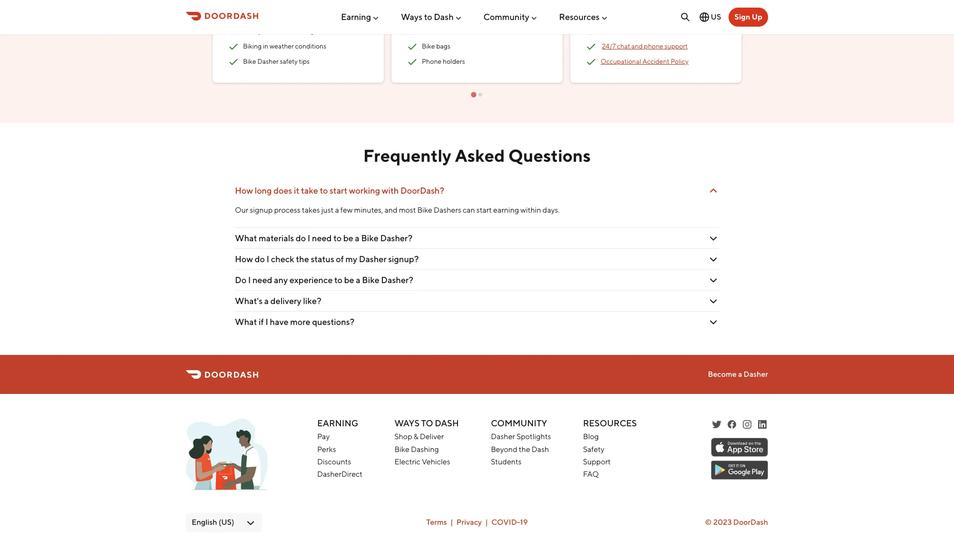 Task type: locate. For each thing, give the bounding box(es) containing it.
perks
[[317, 445, 336, 454]]

0 vertical spatial the
[[529, 0, 539, 6]]

learn
[[235, 9, 250, 16]]

start right the can
[[477, 206, 492, 215]]

blog link
[[583, 432, 599, 441]]

2 vertical spatial the
[[519, 445, 531, 454]]

2 vertical spatial dash
[[532, 445, 549, 454]]

with inside know before you go region
[[263, 27, 276, 35]]

ways to dash link
[[401, 8, 462, 26]]

3 chevron down image from the top
[[708, 274, 720, 286]]

0 vertical spatial what
[[235, 233, 257, 243]]

0 vertical spatial how
[[235, 186, 253, 196]]

with up our signup process takes just a few minutes, and most bike dashers can start earning within days.
[[382, 186, 399, 196]]

tips
[[357, 0, 367, 6], [299, 58, 310, 65]]

chevron down image for how long does it take to start working with doordash?
[[708, 185, 720, 196]]

check mark image for biking in weather conditions
[[228, 41, 239, 52]]

community inside community dasher spotlights beyond the dash students
[[491, 419, 547, 429]]

1 vertical spatial chevron down image
[[708, 295, 720, 307]]

what
[[235, 233, 257, 243], [235, 317, 257, 327]]

dasher? down signup?
[[381, 275, 414, 285]]

0 vertical spatial resources
[[559, 12, 600, 22]]

dasher inside know before you go region
[[258, 58, 279, 65]]

do i need any experience to be a bike dasher?
[[235, 275, 414, 285]]

0 horizontal spatial safety
[[243, 27, 262, 35]]

biking
[[243, 42, 262, 50]]

0 vertical spatial with
[[263, 27, 276, 35]]

chevron down image
[[708, 185, 720, 196], [708, 232, 720, 244], [708, 274, 720, 286], [708, 316, 720, 328]]

© 2023 doordash
[[705, 518, 769, 527]]

dasherdirect
[[317, 470, 363, 479]]

1 vertical spatial resources
[[583, 419, 637, 429]]

privacy link
[[457, 518, 482, 527]]

1 vertical spatial start
[[477, 206, 492, 215]]

with left bike
[[263, 27, 276, 35]]

to down of
[[335, 275, 343, 285]]

to inside ways to dash shop & deliver bike dashing electric vehicles
[[421, 419, 433, 429]]

1 vertical spatial need
[[253, 275, 272, 285]]

1 vertical spatial do
[[255, 254, 265, 264]]

be down my
[[344, 275, 354, 285]]

be for need
[[343, 233, 353, 243]]

1 horizontal spatial safety
[[583, 445, 605, 454]]

dash inside community dasher spotlights beyond the dash students
[[532, 445, 549, 454]]

dasher spotlights link
[[491, 432, 551, 441]]

most
[[399, 206, 416, 215]]

1 vertical spatial tips
[[299, 58, 310, 65]]

1 horizontal spatial and
[[427, 9, 439, 16]]

check mark image for helmets
[[407, 26, 418, 37]]

ways for ways to dash
[[401, 12, 423, 22]]

community dasher spotlights beyond the dash students
[[491, 419, 551, 466]]

2 chevron down image from the top
[[708, 232, 720, 244]]

up
[[752, 12, 763, 21]]

1 vertical spatial the
[[296, 254, 309, 264]]

1 chevron down image from the top
[[708, 185, 720, 196]]

discounts
[[317, 457, 351, 466]]

dash for ways to dash
[[434, 12, 454, 22]]

and inside like the below, and more!
[[427, 9, 439, 16]]

4 chevron down image from the top
[[708, 316, 720, 328]]

does
[[274, 186, 292, 196]]

and left the 'more!'
[[427, 9, 439, 16]]

0 vertical spatial earning
[[341, 12, 371, 22]]

weather
[[270, 42, 294, 50]]

occupational accident policy link
[[601, 58, 689, 65]]

to left 'learn'
[[228, 9, 234, 16]]

electric
[[395, 457, 421, 466]]

take
[[301, 186, 318, 196]]

need up status
[[312, 233, 332, 243]]

students
[[491, 457, 522, 466]]

bike inside ways to dash shop & deliver bike dashing electric vehicles
[[395, 445, 410, 454]]

what left if
[[235, 317, 257, 327]]

community link
[[484, 8, 538, 26]]

1 vertical spatial dasher?
[[381, 275, 414, 285]]

0 horizontal spatial and
[[385, 206, 398, 215]]

2 horizontal spatial and
[[632, 42, 643, 50]]

chevron down image for how do i check the status of my dasher signup?
[[708, 253, 720, 265]]

do right materials
[[296, 233, 306, 243]]

1 vertical spatial ways
[[395, 419, 420, 429]]

bike
[[422, 42, 435, 50], [243, 58, 256, 65], [418, 206, 433, 215], [361, 233, 379, 243], [362, 275, 380, 285], [395, 445, 410, 454]]

dash up helmets
[[434, 12, 454, 22]]

1 vertical spatial safety
[[583, 445, 605, 454]]

chat
[[617, 42, 631, 50]]

how
[[235, 186, 253, 196], [235, 254, 253, 264]]

0 horizontal spatial need
[[253, 275, 272, 285]]

1 vertical spatial be
[[344, 275, 354, 285]]

how left long
[[235, 186, 253, 196]]

0 vertical spatial chevron down image
[[708, 253, 720, 265]]

dash inside ways to dash shop & deliver bike dashing electric vehicles
[[435, 419, 459, 429]]

globe line image
[[699, 11, 710, 23]]

sign up
[[735, 12, 763, 21]]

1 vertical spatial earning
[[317, 419, 359, 429]]

status
[[311, 254, 334, 264]]

us
[[711, 12, 722, 21]]

safedash
[[602, 27, 631, 35]]

a
[[335, 206, 339, 215], [355, 233, 360, 243], [356, 275, 361, 285], [264, 296, 269, 306], [739, 370, 743, 379]]

tips inside tips to learn about:
[[357, 0, 367, 6]]

do left check
[[255, 254, 265, 264]]

need left any
[[253, 275, 272, 285]]

and right chat
[[632, 42, 643, 50]]

blog
[[583, 432, 599, 441]]

dasher right become
[[744, 370, 769, 379]]

doordash for merchants image
[[186, 419, 268, 496]]

ways up shop on the bottom of the page
[[395, 419, 420, 429]]

community
[[484, 12, 530, 22], [491, 419, 547, 429]]

1 chevron down image from the top
[[708, 253, 720, 265]]

1 vertical spatial and
[[632, 42, 643, 50]]

chevron down image
[[708, 253, 720, 265], [708, 295, 720, 307]]

a up my
[[355, 233, 360, 243]]

be for experience
[[344, 275, 354, 285]]

bike dasher safety tips
[[243, 58, 310, 65]]

i right do
[[248, 275, 251, 285]]

0 vertical spatial dash
[[434, 12, 454, 22]]

ways up helmets
[[401, 12, 423, 22]]

safety down blog
[[583, 445, 605, 454]]

be
[[343, 233, 353, 243], [344, 275, 354, 285]]

can
[[463, 206, 475, 215]]

2 how from the top
[[235, 254, 253, 264]]

earning
[[494, 206, 519, 215]]

dashing
[[291, 27, 315, 35]]

linkedin image
[[757, 419, 769, 430]]

what materials do i need to be a bike dasher?
[[235, 233, 413, 243]]

doordash
[[734, 518, 769, 527]]

start up few
[[330, 186, 348, 196]]

phone holders
[[422, 58, 465, 65]]

the down 'dasher spotlights' link
[[519, 445, 531, 454]]

dash down spotlights
[[532, 445, 549, 454]]

what down our
[[235, 233, 257, 243]]

0 horizontal spatial with
[[263, 27, 276, 35]]

within
[[521, 206, 541, 215]]

resources blog safety support faq
[[583, 419, 637, 479]]

1 what from the top
[[235, 233, 257, 243]]

2 chevron down image from the top
[[708, 295, 720, 307]]

ways inside ways to dash shop & deliver bike dashing electric vehicles
[[395, 419, 420, 429]]

check mark image
[[944, 23, 955, 35], [228, 26, 239, 37], [586, 26, 597, 37], [586, 41, 597, 52], [228, 56, 239, 67], [407, 56, 418, 67]]

how up do
[[235, 254, 253, 264]]

signup
[[250, 206, 273, 215]]

to up deliver
[[421, 419, 433, 429]]

the inside community dasher spotlights beyond the dash students
[[519, 445, 531, 454]]

0 vertical spatial tips
[[357, 0, 367, 6]]

dasher up beyond
[[491, 432, 515, 441]]

dasher? for do i need any experience to be a bike dasher?
[[381, 275, 414, 285]]

tips right safety
[[299, 58, 310, 65]]

1 vertical spatial what
[[235, 317, 257, 327]]

materials
[[259, 233, 294, 243]]

i left check
[[267, 254, 269, 264]]

earning inside earning pay perks discounts dasherdirect
[[317, 419, 359, 429]]

instagram image
[[742, 419, 753, 430]]

to up of
[[334, 233, 342, 243]]

bike bags
[[422, 42, 452, 50]]

resources
[[559, 12, 600, 22], [583, 419, 637, 429]]

0 vertical spatial ways
[[401, 12, 423, 22]]

2 what from the top
[[235, 317, 257, 327]]

do
[[235, 275, 247, 285]]

the for community dasher spotlights beyond the dash students
[[519, 445, 531, 454]]

resources link
[[559, 8, 609, 26]]

dash up deliver
[[435, 419, 459, 429]]

dasher? up signup?
[[380, 233, 413, 243]]

and left most
[[385, 206, 398, 215]]

1 vertical spatial dash
[[435, 419, 459, 429]]

safety link
[[583, 445, 605, 454]]

the right check
[[296, 254, 309, 264]]

to inside tips to learn about:
[[228, 9, 234, 16]]

community up 'dasher spotlights' link
[[491, 419, 547, 429]]

0 vertical spatial safety
[[243, 27, 262, 35]]

0 vertical spatial dasher?
[[380, 233, 413, 243]]

0 vertical spatial do
[[296, 233, 306, 243]]

dasher down in
[[258, 58, 279, 65]]

phone
[[422, 58, 442, 65]]

facebook link
[[727, 419, 738, 430]]

0 horizontal spatial start
[[330, 186, 348, 196]]

my
[[346, 254, 357, 264]]

dash
[[434, 12, 454, 22], [435, 419, 459, 429], [532, 445, 549, 454]]

1 horizontal spatial start
[[477, 206, 492, 215]]

a right just
[[335, 206, 339, 215]]

community down like at the top of page
[[484, 12, 530, 22]]

0 vertical spatial community
[[484, 12, 530, 22]]

check mark image
[[407, 26, 418, 37], [765, 26, 776, 37], [228, 41, 239, 52], [407, 41, 418, 52], [586, 56, 597, 67]]

2 vertical spatial and
[[385, 206, 398, 215]]

resources for resources
[[559, 12, 600, 22]]

0 horizontal spatial do
[[255, 254, 265, 264]]

tips up earning link
[[357, 0, 367, 6]]

questions?
[[312, 317, 355, 327]]

our
[[235, 206, 249, 215]]

safety up biking
[[243, 27, 262, 35]]

long
[[255, 186, 272, 196]]

takes
[[302, 206, 320, 215]]

safety
[[243, 27, 262, 35], [583, 445, 605, 454]]

about:
[[252, 9, 271, 16]]

the right like at the top of page
[[529, 0, 539, 6]]

0 vertical spatial be
[[343, 233, 353, 243]]

0 vertical spatial and
[[427, 9, 439, 16]]

discounts link
[[317, 457, 351, 466]]

1 how from the top
[[235, 186, 253, 196]]

sign up button
[[729, 8, 769, 27]]

privacy
[[457, 518, 482, 527]]

bags
[[436, 42, 451, 50]]

become
[[708, 370, 737, 379]]

1 vertical spatial community
[[491, 419, 547, 429]]

1 horizontal spatial tips
[[357, 0, 367, 6]]

1 horizontal spatial with
[[382, 186, 399, 196]]

support
[[583, 457, 611, 466]]

know before you go region
[[209, 0, 955, 98]]

in
[[263, 42, 269, 50]]

earning
[[341, 12, 371, 22], [317, 419, 359, 429]]

0 vertical spatial need
[[312, 233, 332, 243]]

1 vertical spatial how
[[235, 254, 253, 264]]

be up my
[[343, 233, 353, 243]]

i right if
[[266, 317, 268, 327]]



Task type: vqa. For each thing, say whether or not it's contained in the screenshot.
Questions
yes



Task type: describe. For each thing, give the bounding box(es) containing it.
conditions
[[295, 42, 327, 50]]

to up helmets
[[424, 12, 432, 22]]

earning for earning pay perks discounts dasherdirect
[[317, 419, 359, 429]]

the for how do i check the status of my dasher signup?
[[296, 254, 309, 264]]

beyond
[[491, 445, 518, 454]]

ways for ways to dash shop & deliver bike dashing electric vehicles
[[395, 419, 420, 429]]

faq link
[[583, 470, 599, 479]]

of
[[336, 254, 344, 264]]

faq
[[583, 470, 599, 479]]

covid-19
[[492, 518, 528, 527]]

check
[[271, 254, 294, 264]]

delivery
[[271, 296, 302, 306]]

like the below, and more!
[[407, 0, 539, 16]]

like
[[517, 0, 527, 6]]

1 horizontal spatial do
[[296, 233, 306, 243]]

experience
[[290, 275, 333, 285]]

1 horizontal spatial need
[[312, 233, 332, 243]]

earning for earning
[[341, 12, 371, 22]]

24/7 chat and phone support link
[[602, 42, 688, 50]]

days.
[[543, 206, 560, 215]]

below,
[[407, 9, 426, 16]]

safety
[[280, 58, 298, 65]]

vehicles
[[422, 457, 450, 466]]

just
[[322, 206, 334, 215]]

what if i have more questions?
[[235, 317, 355, 327]]

how for how do i check the status of my dasher signup?
[[235, 254, 253, 264]]

dasher inside become a dasher link
[[744, 370, 769, 379]]

occupational accident policy
[[601, 58, 689, 65]]

24/7 chat and phone support
[[602, 42, 688, 50]]

instagram link
[[742, 419, 753, 430]]

chevron down image for what materials do i need to be a bike dasher?
[[708, 232, 720, 244]]

it
[[294, 186, 300, 196]]

check mark image for bike bags
[[407, 41, 418, 52]]

how for how long does it take to start working with doordash?
[[235, 186, 253, 196]]

like?
[[303, 296, 322, 306]]

24/7
[[602, 42, 616, 50]]

what for what materials do i need to be a bike dasher?
[[235, 233, 257, 243]]

0 vertical spatial start
[[330, 186, 348, 196]]

a right become
[[739, 370, 743, 379]]

dasher? for what materials do i need to be a bike dasher?
[[380, 233, 413, 243]]

bike
[[277, 27, 290, 35]]

support
[[665, 42, 688, 50]]

dasher inside community dasher spotlights beyond the dash students
[[491, 432, 515, 441]]

community for community
[[484, 12, 530, 22]]

what's a delivery like?
[[235, 296, 322, 306]]

pay
[[317, 432, 330, 441]]

dashers
[[434, 206, 462, 215]]

a down my
[[356, 275, 361, 285]]

questions
[[509, 145, 591, 165]]

safety inside know before you go region
[[243, 27, 262, 35]]

twitter image
[[711, 419, 723, 430]]

covid-
[[492, 518, 521, 527]]

dasher right my
[[359, 254, 387, 264]]

sign
[[735, 12, 751, 21]]

app store image
[[711, 438, 769, 457]]

safety inside "resources blog safety support faq"
[[583, 445, 605, 454]]

covid-19 link
[[492, 518, 528, 527]]

holders
[[443, 58, 465, 65]]

chevron down image for what's a delivery like?
[[708, 295, 720, 307]]

policy
[[671, 58, 689, 65]]

have
[[270, 317, 289, 327]]

perks link
[[317, 445, 336, 454]]

1 vertical spatial with
[[382, 186, 399, 196]]

students link
[[491, 457, 522, 466]]

to right take
[[320, 186, 328, 196]]

spotlights
[[517, 432, 551, 441]]

become a dasher link
[[708, 370, 769, 379]]

i up the how do i check the status of my dasher signup?
[[308, 233, 310, 243]]

google play image
[[711, 461, 769, 480]]

resources for resources blog safety support faq
[[583, 419, 637, 429]]

chevron down image for what if i have more questions?
[[708, 316, 720, 328]]

working
[[349, 186, 380, 196]]

a right what's
[[264, 296, 269, 306]]

dasherdirect link
[[317, 470, 363, 479]]

beyond the dash link
[[491, 445, 549, 454]]

minutes,
[[354, 206, 383, 215]]

2023
[[714, 518, 732, 527]]

community for community dasher spotlights beyond the dash students
[[491, 419, 547, 429]]

shop
[[395, 432, 412, 441]]

safety with bike dashing
[[243, 27, 315, 35]]

terms
[[427, 518, 447, 527]]

electric vehicles link
[[395, 457, 450, 466]]

if
[[259, 317, 264, 327]]

any
[[274, 275, 288, 285]]

bike dashing link
[[395, 445, 439, 454]]

0 horizontal spatial tips
[[299, 58, 310, 65]]

©
[[705, 518, 712, 527]]

dash for ways to dash shop & deliver bike dashing electric vehicles
[[435, 419, 459, 429]]

what's
[[235, 296, 263, 306]]

shop & deliver link
[[395, 432, 444, 441]]

facebook image
[[727, 419, 738, 430]]

deliver
[[420, 432, 444, 441]]

more
[[290, 317, 311, 327]]

safedash link
[[602, 27, 631, 35]]

accident
[[643, 58, 670, 65]]

select a slide to show tab list
[[209, 90, 746, 98]]

linkedin link
[[757, 419, 769, 430]]

asked
[[455, 145, 505, 165]]

the inside like the below, and more!
[[529, 0, 539, 6]]

ways to dash
[[401, 12, 454, 22]]

biking in weather conditions
[[243, 42, 327, 50]]

19
[[521, 518, 528, 527]]

doordash link
[[734, 518, 769, 527]]

terms link
[[427, 518, 447, 527]]

chevron down image for do i need any experience to be a bike dasher?
[[708, 274, 720, 286]]

what for what if i have more questions?
[[235, 317, 257, 327]]

phone
[[644, 42, 664, 50]]

helmets
[[422, 27, 447, 35]]



